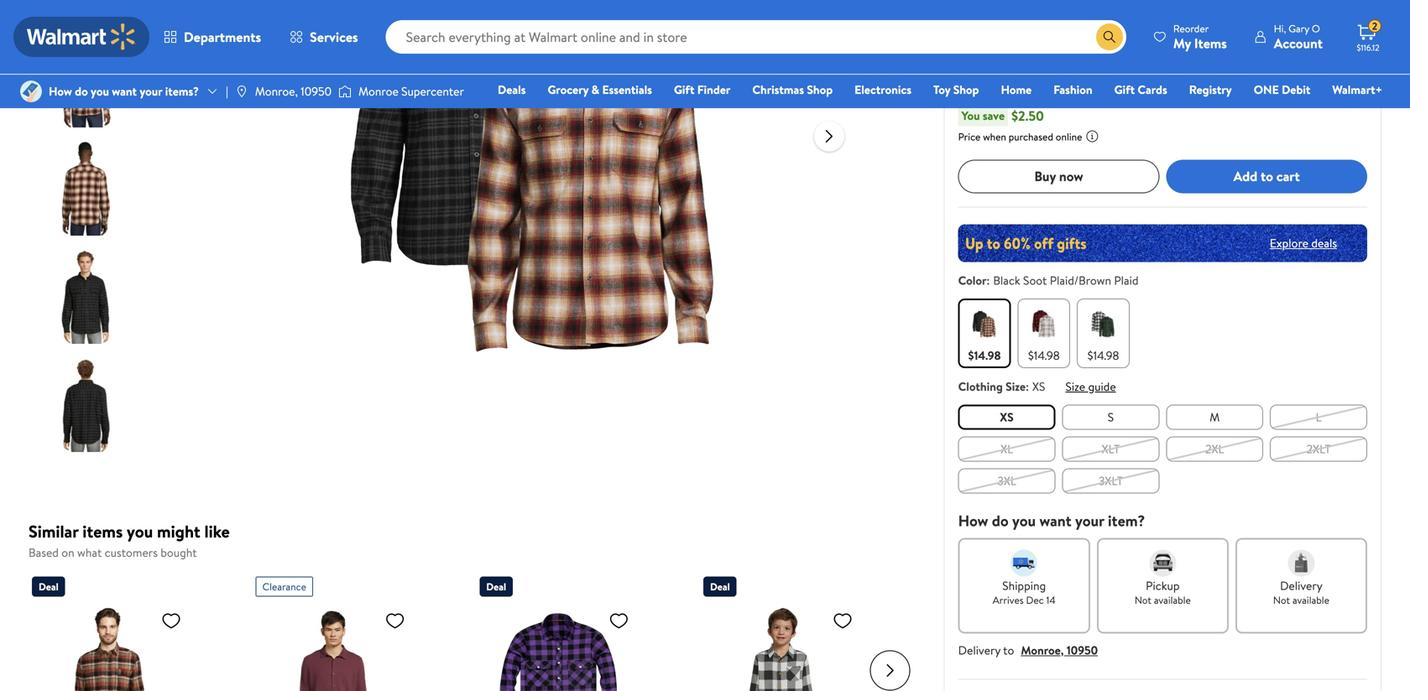 Task type: describe. For each thing, give the bounding box(es) containing it.
available for pickup
[[1154, 593, 1191, 608]]

george men's long sleeve flannel shirts, 2-pack, sizes s-2xl - image 5 of 5 image
[[37, 354, 135, 452]]

one debit link
[[1246, 81, 1318, 99]]

next media item image
[[819, 126, 839, 146]]

explore deals
[[1270, 235, 1337, 251]]

departments
[[184, 28, 261, 46]]

shirts,
[[1211, 0, 1258, 13]]

alimens & gentle men's long sleeve flannel shirts casual button down shirt image
[[480, 604, 636, 692]]

how do you want your item?
[[958, 511, 1145, 532]]

monroe
[[359, 83, 399, 99]]

deals link
[[490, 81, 533, 99]]

you for how do you want your item?
[[1012, 511, 1036, 532]]

services
[[310, 28, 358, 46]]

delivery not available
[[1273, 578, 1330, 608]]

$2.50
[[1012, 106, 1044, 125]]

cards
[[1138, 81, 1167, 98]]

add to favorites list, wrangler boys' long sleeve flannel shirt, sizes 4-18 & husky image
[[833, 611, 853, 632]]

one debit
[[1254, 81, 1311, 98]]

home
[[1001, 81, 1032, 98]]

1 vertical spatial :
[[1026, 378, 1029, 395]]

2xl button
[[1166, 437, 1264, 462]]

intent image for shipping image
[[1011, 550, 1038, 577]]

gift cards
[[1114, 81, 1167, 98]]

gift finder
[[674, 81, 731, 98]]

registry
[[1189, 81, 1232, 98]]

sleeve
[[1103, 0, 1150, 13]]

like
[[204, 520, 230, 544]]

price when purchased online
[[958, 129, 1082, 144]]

plaid
[[1114, 272, 1139, 289]]

george men's long sleeve flannel shirts, 2-pack, sizes s-2xl - image 2 of 5 image
[[37, 29, 135, 128]]

(4.5)
[[1012, 42, 1032, 56]]

not for delivery
[[1273, 593, 1290, 608]]

george men's long sleeve flannel shirts, 2-pack, sizes s-2xl - image 3 of 5 image
[[37, 138, 135, 236]]

color list
[[955, 295, 1371, 372]]

2
[[1372, 19, 1378, 33]]

buy
[[1034, 167, 1056, 186]]

services button
[[275, 17, 372, 57]]

3269 reviews link
[[1032, 42, 1092, 56]]

based
[[29, 545, 59, 561]]

grocery & essentials link
[[540, 81, 660, 99]]

clothing
[[958, 378, 1003, 395]]

3xl button
[[958, 469, 1056, 494]]

(4.5) 3269 reviews
[[1012, 42, 1092, 56]]

dec
[[1026, 593, 1044, 608]]

you
[[962, 107, 980, 124]]

grocery & essentials
[[548, 81, 652, 98]]

xl button
[[958, 437, 1056, 462]]

2 $14.98 button from the left
[[1018, 299, 1070, 368]]

&
[[591, 81, 599, 98]]

add to favorites list, alimens & gentle men's long sleeve flannel shirts casual button down shirt image
[[609, 611, 629, 632]]

pack,
[[1277, 0, 1316, 13]]

registry link
[[1182, 81, 1240, 99]]

george men's knit button down shirt with long sleeves, sizes s-3xl image
[[256, 604, 412, 692]]

14
[[1046, 593, 1056, 608]]

deals
[[1312, 235, 1337, 251]]

now
[[958, 71, 1005, 104]]

color
[[958, 272, 987, 289]]

items?
[[165, 83, 199, 99]]

2-
[[1262, 0, 1277, 13]]

christmas shop
[[752, 81, 833, 98]]

available for delivery
[[1293, 593, 1330, 608]]

shop for toy shop
[[953, 81, 979, 98]]

supercenter
[[401, 83, 464, 99]]

reviews
[[1060, 42, 1092, 56]]

monroe, 10950 button
[[1021, 642, 1098, 659]]

reorder
[[1173, 21, 1209, 36]]

color : black soot plaid/brown plaid
[[958, 272, 1139, 289]]

1 $14.98 button from the left
[[958, 299, 1011, 368]]

pickup
[[1146, 578, 1180, 594]]

m
[[1210, 409, 1220, 425]]

explore deals link
[[1263, 228, 1344, 258]]

 image for monroe supercenter
[[338, 83, 352, 100]]

men's
[[1016, 0, 1059, 13]]

fashion
[[1054, 81, 1093, 98]]

long
[[1063, 0, 1099, 13]]

2xl inside button
[[1205, 441, 1224, 457]]

xlt
[[1102, 441, 1120, 457]]

2xlt
[[1307, 441, 1331, 457]]

buy now
[[1034, 167, 1083, 186]]

3269
[[1036, 42, 1057, 56]]

toy
[[934, 81, 951, 98]]

deal for george men's long sleeve flannel shirt, sizes xs-3xlt image
[[39, 580, 59, 594]]

s
[[1108, 409, 1114, 425]]

next slide for similar items you might like list image
[[870, 651, 911, 691]]

1 product group from the left
[[32, 570, 219, 692]]

similar items you might like based on what customers bought
[[29, 520, 230, 561]]

s button
[[1062, 405, 1160, 430]]

pickup not available
[[1135, 578, 1191, 608]]

toy shop link
[[926, 81, 987, 99]]

to for add
[[1261, 167, 1273, 186]]

grocery
[[548, 81, 589, 98]]

not for pickup
[[1135, 593, 1152, 608]]

george men's long sleeve flannel shirts, 2-pack, sizes s-2xl image
[[263, 0, 801, 416]]

search icon image
[[1103, 30, 1116, 44]]

deals
[[498, 81, 526, 98]]

might
[[157, 520, 200, 544]]

buy now button
[[958, 160, 1160, 193]]

up to sixty percent off deals. shop now. image
[[958, 224, 1367, 262]]

Walmart Site-Wide search field
[[386, 20, 1126, 54]]

how for how do you want your item?
[[958, 511, 988, 532]]



Task type: vqa. For each thing, say whether or not it's contained in the screenshot.
Woman
no



Task type: locate. For each thing, give the bounding box(es) containing it.
how down walmart image
[[49, 83, 72, 99]]

to down arrives
[[1003, 642, 1014, 659]]

hi, gary o account
[[1274, 21, 1323, 52]]

2 horizontal spatial $14.98 button
[[1077, 299, 1130, 368]]

0 horizontal spatial available
[[1154, 593, 1191, 608]]

xl
[[1001, 441, 1013, 457]]

gift right $17.48
[[1114, 81, 1135, 98]]

1 horizontal spatial monroe,
[[1021, 642, 1064, 659]]

0 horizontal spatial delivery
[[958, 642, 1001, 659]]

explore
[[1270, 235, 1309, 251]]

: up xs button
[[1026, 378, 1029, 395]]

0 vertical spatial :
[[987, 272, 990, 289]]

walmart image
[[27, 24, 136, 50]]

1 horizontal spatial size
[[1066, 378, 1085, 395]]

 image left monroe
[[338, 83, 352, 100]]

1 vertical spatial 10950
[[1067, 642, 1098, 659]]

you for how do you want your items?
[[91, 83, 109, 99]]

1 horizontal spatial available
[[1293, 593, 1330, 608]]

you for similar items you might like based on what customers bought
[[127, 520, 153, 544]]

0 horizontal spatial want
[[112, 83, 137, 99]]

cart
[[1277, 167, 1300, 186]]

1 horizontal spatial shop
[[953, 81, 979, 98]]

clothing size list
[[955, 401, 1371, 497]]

product group
[[32, 570, 219, 692], [256, 570, 443, 692], [480, 570, 667, 692], [703, 570, 890, 692]]

1 horizontal spatial xs
[[1033, 378, 1046, 395]]

you save $2.50
[[962, 106, 1044, 125]]

do for how do you want your items?
[[75, 83, 88, 99]]

christmas shop link
[[745, 81, 840, 99]]

available inside pickup not available
[[1154, 593, 1191, 608]]

debit
[[1282, 81, 1311, 98]]

$14.98 button down color : black soot plaid/brown plaid
[[1018, 299, 1070, 368]]

xs inside xs button
[[1000, 409, 1014, 425]]

monroe, down dec
[[1021, 642, 1064, 659]]

2 available from the left
[[1293, 593, 1330, 608]]

how for how do you want your items?
[[49, 83, 72, 99]]

1 horizontal spatial :
[[1026, 378, 1029, 395]]

gift for gift cards
[[1114, 81, 1135, 98]]

your
[[140, 83, 162, 99], [1075, 511, 1104, 532]]

0 horizontal spatial do
[[75, 83, 88, 99]]

gift finder link
[[666, 81, 738, 99]]

0 horizontal spatial how
[[49, 83, 72, 99]]

how
[[49, 83, 72, 99], [958, 511, 988, 532]]

want for items?
[[112, 83, 137, 99]]

0 horizontal spatial you
[[91, 83, 109, 99]]

2 shop from the left
[[953, 81, 979, 98]]

1 horizontal spatial want
[[1040, 511, 1072, 532]]

available down intent image for pickup
[[1154, 593, 1191, 608]]

0 vertical spatial to
[[1261, 167, 1273, 186]]

$14.98 button
[[958, 299, 1011, 368], [1018, 299, 1070, 368], [1077, 299, 1130, 368]]

my
[[1173, 34, 1191, 52]]

george men's long sleeve flannel shirts, 2-pack, sizes s-2xl - image 4 of 5 image
[[37, 246, 135, 344]]

1 horizontal spatial  image
[[338, 83, 352, 100]]

0 horizontal spatial shop
[[807, 81, 833, 98]]

1 horizontal spatial your
[[1075, 511, 1104, 532]]

1 vertical spatial delivery
[[958, 642, 1001, 659]]

bought
[[161, 545, 197, 561]]

xs down clothing size : xs
[[1000, 409, 1014, 425]]

deal for wrangler boys' long sleeve flannel shirt, sizes 4-18 & husky image
[[710, 580, 730, 594]]

toy shop
[[934, 81, 979, 98]]

want left items?
[[112, 83, 137, 99]]

delivery inside delivery not available
[[1280, 578, 1323, 594]]

2 horizontal spatial deal
[[710, 580, 730, 594]]

1 vertical spatial how
[[958, 511, 988, 532]]

2 product group from the left
[[256, 570, 443, 692]]

now
[[1059, 167, 1083, 186]]

1 size from the left
[[1006, 378, 1026, 395]]

available down intent image for delivery
[[1293, 593, 1330, 608]]

xs
[[1033, 378, 1046, 395], [1000, 409, 1014, 425]]

delivery down arrives
[[958, 642, 1001, 659]]

george men's long sleeve flannel shirts, 2-pack, sizes s-2xl - image 1 of 5 image
[[37, 0, 135, 19]]

1 horizontal spatial how
[[958, 511, 988, 532]]

l button
[[1270, 405, 1367, 430]]

not inside delivery not available
[[1273, 593, 1290, 608]]

shop inside toy shop link
[[953, 81, 979, 98]]

3 $14.98 button from the left
[[1077, 299, 1130, 368]]

 image
[[235, 85, 248, 98]]

gary
[[1289, 21, 1310, 36]]

finder
[[697, 81, 731, 98]]

0 vertical spatial 10950
[[301, 83, 332, 99]]

size left guide on the right
[[1066, 378, 1085, 395]]

legal information image
[[1086, 129, 1099, 143]]

2 deal from the left
[[486, 580, 506, 594]]

1 horizontal spatial $14.98 button
[[1018, 299, 1070, 368]]

$14.98 button up clothing
[[958, 299, 1011, 368]]

deal for alimens & gentle men's long sleeve flannel shirts casual button down shirt image
[[486, 580, 506, 594]]

add to cart
[[1234, 167, 1300, 186]]

plaid/brown
[[1050, 272, 1111, 289]]

not inside pickup not available
[[1135, 593, 1152, 608]]

customers
[[105, 545, 158, 561]]

|
[[226, 83, 228, 99]]

you up intent image for shipping
[[1012, 511, 1036, 532]]

1 vertical spatial do
[[992, 511, 1009, 532]]

 image down walmart image
[[20, 81, 42, 102]]

add to favorites list, george men's knit button down shirt with long sleeves, sizes s-3xl image
[[385, 611, 405, 632]]

0 vertical spatial how
[[49, 83, 72, 99]]

george men's long sleeve flannel shirts, 2-pack, sizes s-2xl
[[958, 0, 1356, 38]]

reorder my items
[[1173, 21, 1227, 52]]

1 vertical spatial monroe,
[[1021, 642, 1064, 659]]

walmart+ link
[[1325, 81, 1390, 99]]

you inside similar items you might like based on what customers bought
[[127, 520, 153, 544]]

1 horizontal spatial deal
[[486, 580, 506, 594]]

0 horizontal spatial  image
[[20, 81, 42, 102]]

monroe, right |
[[255, 83, 298, 99]]

shop inside christmas shop link
[[807, 81, 833, 98]]

electronics link
[[847, 81, 919, 99]]

items
[[1194, 34, 1227, 52]]

0 vertical spatial monroe,
[[255, 83, 298, 99]]

want down 3xl button
[[1040, 511, 1072, 532]]

how down 3xl button
[[958, 511, 988, 532]]

0 horizontal spatial deal
[[39, 580, 59, 594]]

you down walmart image
[[91, 83, 109, 99]]

item?
[[1108, 511, 1145, 532]]

fashion link
[[1046, 81, 1100, 99]]

wrangler boys' long sleeve flannel shirt, sizes 4-18 & husky image
[[703, 604, 860, 692]]

account
[[1274, 34, 1323, 52]]

hi,
[[1274, 21, 1286, 36]]

shop right toy
[[953, 81, 979, 98]]

1 horizontal spatial you
[[127, 520, 153, 544]]

george
[[958, 0, 1012, 13]]

when
[[983, 129, 1006, 144]]

do for how do you want your item?
[[992, 511, 1009, 532]]

delivery for not
[[1280, 578, 1323, 594]]

guide
[[1088, 378, 1116, 395]]

0 horizontal spatial 2xl
[[973, 14, 1001, 38]]

your left item?
[[1075, 511, 1104, 532]]

0 horizontal spatial not
[[1135, 593, 1152, 608]]

shipping arrives dec 14
[[993, 578, 1056, 608]]

2 not from the left
[[1273, 593, 1290, 608]]

intent image for delivery image
[[1288, 550, 1315, 577]]

save
[[983, 107, 1005, 124]]

1 horizontal spatial do
[[992, 511, 1009, 532]]

xlt button
[[1062, 437, 1160, 462]]

xs button
[[958, 405, 1056, 430]]

online
[[1056, 129, 1082, 144]]

1 horizontal spatial 2xl
[[1205, 441, 1224, 457]]

monroe, 10950
[[255, 83, 332, 99]]

delivery down intent image for delivery
[[1280, 578, 1323, 594]]

3xlt
[[1099, 473, 1123, 489]]

now $14.98
[[958, 71, 1076, 104]]

1 gift from the left
[[674, 81, 695, 98]]

do down walmart image
[[75, 83, 88, 99]]

to inside "button"
[[1261, 167, 1273, 186]]

george men's long sleeve flannel shirt, sizes xs-3xlt image
[[32, 604, 188, 692]]

Search search field
[[386, 20, 1126, 54]]

0 horizontal spatial monroe,
[[255, 83, 298, 99]]

1 vertical spatial to
[[1003, 642, 1014, 659]]

1 horizontal spatial not
[[1273, 593, 1290, 608]]

1 horizontal spatial delivery
[[1280, 578, 1323, 594]]

1 horizontal spatial 10950
[[1067, 642, 1098, 659]]

0 horizontal spatial :
[[987, 272, 990, 289]]

0 horizontal spatial your
[[140, 83, 162, 99]]

$116.12
[[1357, 42, 1380, 53]]

to for delivery
[[1003, 642, 1014, 659]]

similar
[[29, 520, 78, 544]]

1 horizontal spatial gift
[[1114, 81, 1135, 98]]

: left black
[[987, 272, 990, 289]]

1 shop from the left
[[807, 81, 833, 98]]

you up the customers
[[127, 520, 153, 544]]

$14.98 button up guide on the right
[[1077, 299, 1130, 368]]

2xl inside the george men's long sleeve flannel shirts, 2-pack, sizes s-2xl
[[973, 14, 1001, 38]]

3xlt button
[[1062, 469, 1160, 494]]

0 vertical spatial want
[[112, 83, 137, 99]]

gift left finder
[[674, 81, 695, 98]]

4 product group from the left
[[703, 570, 890, 692]]

:
[[987, 272, 990, 289], [1026, 378, 1029, 395]]

1 vertical spatial 2xl
[[1205, 441, 1224, 457]]

to left "cart"
[[1261, 167, 1273, 186]]

add
[[1234, 167, 1258, 186]]

m button
[[1166, 405, 1264, 430]]

gift for gift finder
[[674, 81, 695, 98]]

size guide button
[[1066, 378, 1116, 395]]

want for item?
[[1040, 511, 1072, 532]]

0 horizontal spatial gift
[[674, 81, 695, 98]]

1 available from the left
[[1154, 593, 1191, 608]]

one
[[1254, 81, 1279, 98]]

not down intent image for delivery
[[1273, 593, 1290, 608]]

10950
[[301, 83, 332, 99], [1067, 642, 1098, 659]]

product group containing clearance
[[256, 570, 443, 692]]

2xl down m button
[[1205, 441, 1224, 457]]

size
[[1006, 378, 1026, 395], [1066, 378, 1085, 395]]

2 size from the left
[[1066, 378, 1085, 395]]

soot
[[1023, 272, 1047, 289]]

1 vertical spatial xs
[[1000, 409, 1014, 425]]

shop right christmas
[[807, 81, 833, 98]]

intent image for pickup image
[[1149, 550, 1176, 577]]

1 deal from the left
[[39, 580, 59, 594]]

size up xs button
[[1006, 378, 1026, 395]]

your for items?
[[140, 83, 162, 99]]

delivery for to
[[958, 642, 1001, 659]]

0 horizontal spatial to
[[1003, 642, 1014, 659]]

1 not from the left
[[1135, 593, 1152, 608]]

1 vertical spatial want
[[1040, 511, 1072, 532]]

your left items?
[[140, 83, 162, 99]]

xs up xs button
[[1033, 378, 1046, 395]]

on
[[62, 545, 74, 561]]

0 vertical spatial xs
[[1033, 378, 1046, 395]]

0 vertical spatial 2xl
[[973, 14, 1001, 38]]

2xl down george
[[973, 14, 1001, 38]]

what
[[77, 545, 102, 561]]

1 horizontal spatial to
[[1261, 167, 1273, 186]]

available inside delivery not available
[[1293, 593, 1330, 608]]

0 vertical spatial your
[[140, 83, 162, 99]]

0 horizontal spatial xs
[[1000, 409, 1014, 425]]

learn more about strikethrough prices image
[[1117, 85, 1130, 98]]

departments button
[[149, 17, 275, 57]]

0 vertical spatial delivery
[[1280, 578, 1323, 594]]

 image
[[20, 81, 42, 102], [338, 83, 352, 100]]

essentials
[[602, 81, 652, 98]]

monroe supercenter
[[359, 83, 464, 99]]

home link
[[993, 81, 1039, 99]]

0 vertical spatial do
[[75, 83, 88, 99]]

shop for christmas shop
[[807, 81, 833, 98]]

1 vertical spatial your
[[1075, 511, 1104, 532]]

items
[[83, 520, 123, 544]]

 image for how do you want your items?
[[20, 81, 42, 102]]

do down 3xl button
[[992, 511, 1009, 532]]

not
[[1135, 593, 1152, 608], [1273, 593, 1290, 608]]

your for item?
[[1075, 511, 1104, 532]]

0 horizontal spatial 10950
[[301, 83, 332, 99]]

christmas
[[752, 81, 804, 98]]

how do you want your items?
[[49, 83, 199, 99]]

0 horizontal spatial size
[[1006, 378, 1026, 395]]

2 gift from the left
[[1114, 81, 1135, 98]]

2 horizontal spatial you
[[1012, 511, 1036, 532]]

add to favorites list, george men's long sleeve flannel shirt, sizes xs-3xlt image
[[161, 611, 181, 632]]

3 product group from the left
[[480, 570, 667, 692]]

not down intent image for pickup
[[1135, 593, 1152, 608]]

to
[[1261, 167, 1273, 186], [1003, 642, 1014, 659]]

l
[[1316, 409, 1322, 425]]

clearance
[[262, 580, 306, 594]]

3 deal from the left
[[710, 580, 730, 594]]

0 horizontal spatial $14.98 button
[[958, 299, 1011, 368]]



